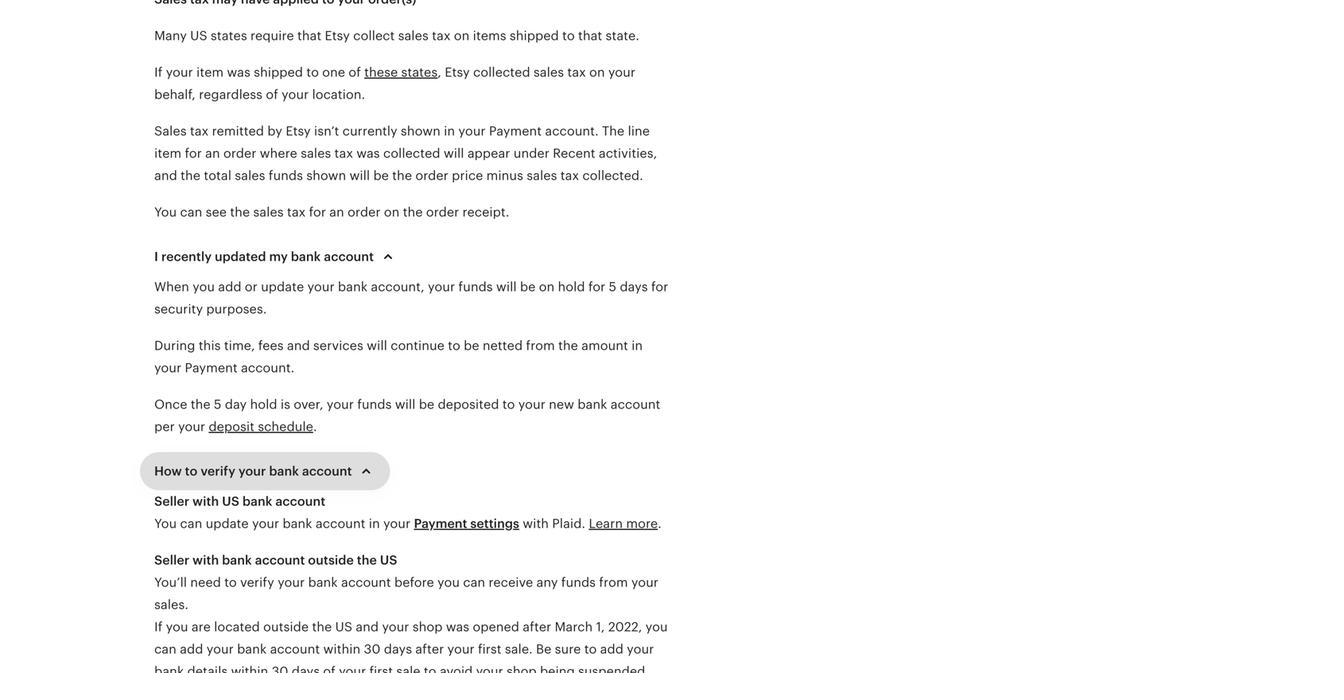 Task type: describe. For each thing, give the bounding box(es) containing it.
2 horizontal spatial of
[[349, 65, 361, 80]]

from inside seller with bank account outside the us you'll need to verify your bank account before you can receive any funds from your sales. if you are located outside the us and your shop was opened after march 1, 2022, you can add your bank account within 30 days after your first sale. be sure to add your bank details within 30 days of your first sale to avoid your shop being suspende
[[599, 576, 628, 590]]

hold inside once the 5 day hold is over, your funds will be deposited to your new bank account per your
[[250, 398, 277, 412]]

your inside the during this time, fees and services will continue to be netted from the amount in your payment account.
[[154, 361, 181, 375]]

in inside sales tax remitted by etsy isn't currently shown in your payment account. the line item for an order where sales tax was collected will appear under recent activities, and the total sales funds shown will be the order price minus sales tax collected.
[[444, 124, 455, 138]]

sales
[[154, 124, 187, 138]]

will inside "when you add or update your bank account, your funds will be on hold for 5 days for security purposes."
[[496, 280, 517, 294]]

account,
[[371, 280, 424, 294]]

i recently updated my bank account
[[154, 250, 374, 264]]

how to verify your bank account button
[[140, 453, 390, 491]]

account inside i recently updated my bank account dropdown button
[[324, 250, 374, 264]]

in inside the during this time, fees and services will continue to be netted from the amount in your payment account.
[[632, 339, 643, 353]]

with for us
[[192, 554, 219, 568]]

new
[[549, 398, 574, 412]]

require
[[250, 29, 294, 43]]

to left state.
[[562, 29, 575, 43]]

in inside seller with us bank account you can update your bank account in your payment settings with plaid. learn more .
[[369, 517, 380, 531]]

you right 2022,
[[646, 620, 668, 635]]

seller with us bank account you can update your bank account in your payment settings with plaid. learn more .
[[154, 495, 662, 531]]

0 vertical spatial states
[[211, 29, 247, 43]]

account. inside sales tax remitted by etsy isn't currently shown in your payment account. the line item for an order where sales tax was collected will appear under recent activities, and the total sales funds shown will be the order price minus sales tax collected.
[[545, 124, 599, 138]]

payment inside seller with us bank account you can update your bank account in your payment settings with plaid. learn more .
[[414, 517, 467, 531]]

line
[[628, 124, 650, 138]]

collected inside sales tax remitted by etsy isn't currently shown in your payment account. the line item for an order where sales tax was collected will appear under recent activities, and the total sales funds shown will be the order price minus sales tax collected.
[[383, 146, 440, 161]]

can left receive
[[463, 576, 485, 590]]

where
[[260, 146, 297, 161]]

will inside once the 5 day hold is over, your funds will be deposited to your new bank account per your
[[395, 398, 416, 412]]

price
[[452, 169, 483, 183]]

settings
[[470, 517, 519, 531]]

sale
[[396, 665, 420, 674]]

many
[[154, 29, 187, 43]]

0 vertical spatial shop
[[413, 620, 443, 635]]

days inside "when you add or update your bank account, your funds will be on hold for 5 days for security purposes."
[[620, 280, 648, 294]]

purposes.
[[206, 302, 267, 317]]

your inside "dropdown button"
[[238, 464, 266, 479]]

payment settings link
[[414, 517, 519, 531]]

0 vertical spatial within
[[323, 643, 361, 657]]

march
[[555, 620, 593, 635]]

of inside seller with bank account outside the us you'll need to verify your bank account before you can receive any funds from your sales. if you are located outside the us and your shop was opened after march 1, 2022, you can add your bank account within 30 days after your first sale. be sure to add your bank details within 30 days of your first sale to avoid your shop being suspende
[[323, 665, 336, 674]]

collected.
[[582, 169, 643, 183]]

one
[[322, 65, 345, 80]]

receipt.
[[463, 205, 509, 220]]

this
[[199, 339, 221, 353]]

schedule
[[258, 420, 313, 434]]

regardless
[[199, 87, 262, 102]]

details
[[187, 665, 228, 674]]

more
[[626, 517, 658, 531]]

1 vertical spatial with
[[523, 517, 549, 531]]

verify inside seller with bank account outside the us you'll need to verify your bank account before you can receive any funds from your sales. if you are located outside the us and your shop was opened after march 1, 2022, you can add your bank account within 30 days after your first sale. be sure to add your bank details within 30 days of your first sale to avoid your shop being suspende
[[240, 576, 274, 590]]

1 you from the top
[[154, 205, 177, 220]]

you right the before
[[437, 576, 460, 590]]

seller for seller with bank account outside the us you'll need to verify your bank account before you can receive any funds from your sales. if you are located outside the us and your shop was opened after march 1, 2022, you can add your bank account within 30 days after your first sale. be sure to add your bank details within 30 days of your first sale to avoid your shop being suspende
[[154, 554, 189, 568]]

1 vertical spatial first
[[369, 665, 393, 674]]

once the 5 day hold is over, your funds will be deposited to your new bank account per your
[[154, 398, 660, 434]]

see
[[206, 205, 227, 220]]

the
[[602, 124, 624, 138]]

isn't
[[314, 124, 339, 138]]

need
[[190, 576, 221, 590]]

will inside the during this time, fees and services will continue to be netted from the amount in your payment account.
[[367, 339, 387, 353]]

2 vertical spatial days
[[292, 665, 320, 674]]

bank inside "dropdown button"
[[269, 464, 299, 479]]

0 vertical spatial etsy
[[325, 29, 350, 43]]

account inside once the 5 day hold is over, your funds will be deposited to your new bank account per your
[[611, 398, 660, 412]]

per
[[154, 420, 175, 434]]

and inside seller with bank account outside the us you'll need to verify your bank account before you can receive any funds from your sales. if you are located outside the us and your shop was opened after march 1, 2022, you can add your bank account within 30 days after your first sale. be sure to add your bank details within 30 days of your first sale to avoid your shop being suspende
[[356, 620, 379, 635]]

etsy inside sales tax remitted by etsy isn't currently shown in your payment account. the line item for an order where sales tax was collected will appear under recent activities, and the total sales funds shown will be the order price minus sales tax collected.
[[286, 124, 311, 138]]

plaid.
[[552, 517, 585, 531]]

activities,
[[599, 146, 657, 161]]

my
[[269, 250, 288, 264]]

are
[[192, 620, 211, 635]]

time,
[[224, 339, 255, 353]]

0 horizontal spatial shipped
[[254, 65, 303, 80]]

item inside sales tax remitted by etsy isn't currently shown in your payment account. the line item for an order where sales tax was collected will appear under recent activities, and the total sales funds shown will be the order price minus sales tax collected.
[[154, 146, 181, 161]]

to left one
[[306, 65, 319, 80]]

hold inside "when you add or update your bank account, your funds will be on hold for 5 days for security purposes."
[[558, 280, 585, 294]]

funds inside once the 5 day hold is over, your funds will be deposited to your new bank account per your
[[357, 398, 392, 412]]

behalf,
[[154, 87, 196, 102]]

how to verify your bank account
[[154, 464, 352, 479]]

5 inside "when you add or update your bank account, your funds will be on hold for 5 days for security purposes."
[[609, 280, 616, 294]]

many us states require that etsy collect sales tax on items shipped to that state.
[[154, 29, 643, 43]]

5 inside once the 5 day hold is over, your funds will be deposited to your new bank account per your
[[214, 398, 221, 412]]

services
[[313, 339, 363, 353]]

order down remitted
[[223, 146, 256, 161]]

updated
[[215, 250, 266, 264]]

these
[[364, 65, 398, 80]]

be inside once the 5 day hold is over, your funds will be deposited to your new bank account per your
[[419, 398, 434, 412]]

the inside once the 5 day hold is over, your funds will be deposited to your new bank account per your
[[191, 398, 211, 412]]

etsy inside ", etsy collected sales tax on your behalf, regardless of your location."
[[445, 65, 470, 80]]

0 vertical spatial after
[[523, 620, 551, 635]]

to inside once the 5 day hold is over, your funds will be deposited to your new bank account per your
[[502, 398, 515, 412]]

during this time, fees and services will continue to be netted from the amount in your payment account.
[[154, 339, 643, 375]]

location.
[[312, 87, 365, 102]]

1 that from the left
[[297, 29, 321, 43]]

0 vertical spatial outside
[[308, 554, 354, 568]]

day
[[225, 398, 247, 412]]

1 vertical spatial days
[[384, 643, 412, 657]]

sales inside ", etsy collected sales tax on your behalf, regardless of your location."
[[534, 65, 564, 80]]

once
[[154, 398, 187, 412]]

when you add or update your bank account, your funds will be on hold for 5 days for security purposes.
[[154, 280, 668, 317]]

0 vertical spatial was
[[227, 65, 250, 80]]

amount
[[581, 339, 628, 353]]

total
[[204, 169, 231, 183]]

sales.
[[154, 598, 188, 612]]

the inside the during this time, fees and services will continue to be netted from the amount in your payment account.
[[558, 339, 578, 353]]

seller with bank account outside the us you'll need to verify your bank account before you can receive any funds from your sales. if you are located outside the us and your shop was opened after march 1, 2022, you can add your bank account within 30 days after your first sale. be sure to add your bank details within 30 days of your first sale to avoid your shop being suspende
[[154, 554, 668, 674]]

recently
[[161, 250, 212, 264]]

you inside "when you add or update your bank account, your funds will be on hold for 5 days for security purposes."
[[193, 280, 215, 294]]

deposit schedule link
[[209, 420, 313, 434]]

being
[[540, 665, 575, 674]]

0 horizontal spatial after
[[415, 643, 444, 657]]

you inside seller with us bank account you can update your bank account in your payment settings with plaid. learn more .
[[154, 517, 177, 531]]

before
[[394, 576, 434, 590]]

0 horizontal spatial shown
[[306, 169, 346, 183]]

an inside sales tax remitted by etsy isn't currently shown in your payment account. the line item for an order where sales tax was collected will appear under recent activities, and the total sales funds shown will be the order price minus sales tax collected.
[[205, 146, 220, 161]]

order down sales tax remitted by etsy isn't currently shown in your payment account. the line item for an order where sales tax was collected will appear under recent activities, and the total sales funds shown will be the order price minus sales tax collected.
[[348, 205, 381, 220]]

1 vertical spatial 30
[[272, 665, 288, 674]]

add inside "when you add or update your bank account, your funds will be on hold for 5 days for security purposes."
[[218, 280, 241, 294]]

2 that from the left
[[578, 29, 602, 43]]

fees
[[258, 339, 284, 353]]

to right need in the bottom left of the page
[[224, 576, 237, 590]]

remitted
[[212, 124, 264, 138]]

us inside seller with us bank account you can update your bank account in your payment settings with plaid. learn more .
[[222, 495, 239, 509]]

0 vertical spatial shown
[[401, 124, 441, 138]]

can left see
[[180, 205, 202, 220]]

can inside seller with us bank account you can update your bank account in your payment settings with plaid. learn more .
[[180, 517, 202, 531]]

1 horizontal spatial states
[[401, 65, 438, 80]]

learn more link
[[589, 517, 658, 531]]

how
[[154, 464, 182, 479]]

bank inside "when you add or update your bank account, your funds will be on hold for 5 days for security purposes."
[[338, 280, 368, 294]]

be inside the during this time, fees and services will continue to be netted from the amount in your payment account.
[[464, 339, 479, 353]]

sure
[[555, 643, 581, 657]]

order left receipt.
[[426, 205, 459, 220]]

will down currently
[[349, 169, 370, 183]]

funds inside seller with bank account outside the us you'll need to verify your bank account before you can receive any funds from your sales. if you are located outside the us and your shop was opened after march 1, 2022, you can add your bank account within 30 days after your first sale. be sure to add your bank details within 30 days of your first sale to avoid your shop being suspende
[[561, 576, 596, 590]]

to inside the during this time, fees and services will continue to be netted from the amount in your payment account.
[[448, 339, 460, 353]]



Task type: locate. For each thing, give the bounding box(es) containing it.
. right learn
[[658, 517, 662, 531]]

currently
[[342, 124, 397, 138]]

0 horizontal spatial payment
[[185, 361, 238, 375]]

you down how
[[154, 517, 177, 531]]

deposit schedule .
[[209, 420, 317, 434]]

payment
[[489, 124, 542, 138], [185, 361, 238, 375], [414, 517, 467, 531]]

2 vertical spatial with
[[192, 554, 219, 568]]

your
[[166, 65, 193, 80], [608, 65, 636, 80], [282, 87, 309, 102], [458, 124, 486, 138], [307, 280, 335, 294], [428, 280, 455, 294], [154, 361, 181, 375], [327, 398, 354, 412], [518, 398, 546, 412], [178, 420, 205, 434], [238, 464, 266, 479], [252, 517, 279, 531], [383, 517, 411, 531], [278, 576, 305, 590], [631, 576, 659, 590], [382, 620, 409, 635], [207, 643, 234, 657], [447, 643, 475, 657], [627, 643, 654, 657], [339, 665, 366, 674], [476, 665, 503, 674]]

0 vertical spatial with
[[192, 495, 219, 509]]

0 vertical spatial .
[[313, 420, 317, 434]]

sales tax remitted by etsy isn't currently shown in your payment account. the line item for an order where sales tax was collected will appear under recent activities, and the total sales funds shown will be the order price minus sales tax collected.
[[154, 124, 657, 183]]

with left plaid.
[[523, 517, 549, 531]]

2 horizontal spatial payment
[[489, 124, 542, 138]]

is
[[281, 398, 290, 412]]

in
[[444, 124, 455, 138], [632, 339, 643, 353], [369, 517, 380, 531]]

1 horizontal spatial account.
[[545, 124, 599, 138]]

0 vertical spatial in
[[444, 124, 455, 138]]

if up behalf,
[[154, 65, 163, 80]]

can down the sales.
[[154, 643, 176, 657]]

2 seller from the top
[[154, 554, 189, 568]]

1 horizontal spatial in
[[444, 124, 455, 138]]

was up regardless
[[227, 65, 250, 80]]

add
[[218, 280, 241, 294], [180, 643, 203, 657], [600, 643, 623, 657]]

if inside seller with bank account outside the us you'll need to verify your bank account before you can receive any funds from your sales. if you are located outside the us and your shop was opened after march 1, 2022, you can add your bank account within 30 days after your first sale. be sure to add your bank details within 30 days of your first sale to avoid your shop being suspende
[[154, 620, 163, 635]]

you up i
[[154, 205, 177, 220]]

update
[[261, 280, 304, 294], [206, 517, 249, 531]]

2 vertical spatial payment
[[414, 517, 467, 531]]

for inside sales tax remitted by etsy isn't currently shown in your payment account. the line item for an order where sales tax was collected will appear under recent activities, and the total sales funds shown will be the order price minus sales tax collected.
[[185, 146, 202, 161]]

continue
[[391, 339, 445, 353]]

0 horizontal spatial in
[[369, 517, 380, 531]]

states
[[211, 29, 247, 43], [401, 65, 438, 80]]

order left price
[[415, 169, 448, 183]]

funds down the during this time, fees and services will continue to be netted from the amount in your payment account.
[[357, 398, 392, 412]]

,
[[438, 65, 441, 80]]

be
[[536, 643, 551, 657]]

etsy right by
[[286, 124, 311, 138]]

1 horizontal spatial shop
[[507, 665, 537, 674]]

to right sale at the left bottom of page
[[424, 665, 436, 674]]

1 vertical spatial an
[[329, 205, 344, 220]]

1 horizontal spatial first
[[478, 643, 502, 657]]

2 vertical spatial was
[[446, 620, 469, 635]]

account. down fees
[[241, 361, 295, 375]]

after up be at the bottom left
[[523, 620, 551, 635]]

on inside ", etsy collected sales tax on your behalf, regardless of your location."
[[589, 65, 605, 80]]

security
[[154, 302, 203, 317]]

with
[[192, 495, 219, 509], [523, 517, 549, 531], [192, 554, 219, 568]]

0 horizontal spatial of
[[266, 87, 278, 102]]

update down the "my"
[[261, 280, 304, 294]]

if your item was shipped to one of these states
[[154, 65, 438, 80]]

, etsy collected sales tax on your behalf, regardless of your location.
[[154, 65, 636, 102]]

etsy right ,
[[445, 65, 470, 80]]

outside
[[308, 554, 354, 568], [263, 620, 309, 635]]

shop up sale at the left bottom of page
[[413, 620, 443, 635]]

tax inside ", etsy collected sales tax on your behalf, regardless of your location."
[[567, 65, 586, 80]]

collected
[[473, 65, 530, 80], [383, 146, 440, 161]]

0 vertical spatial you
[[154, 205, 177, 220]]

that right 'require'
[[297, 29, 321, 43]]

on inside "when you add or update your bank account, your funds will be on hold for 5 days for security purposes."
[[539, 280, 555, 294]]

0 vertical spatial 5
[[609, 280, 616, 294]]

and
[[154, 169, 177, 183], [287, 339, 310, 353], [356, 620, 379, 635]]

funds right any
[[561, 576, 596, 590]]

from up 2022,
[[599, 576, 628, 590]]

recent
[[553, 146, 595, 161]]

2 vertical spatial of
[[323, 665, 336, 674]]

of right one
[[349, 65, 361, 80]]

1 horizontal spatial and
[[287, 339, 310, 353]]

0 vertical spatial and
[[154, 169, 177, 183]]

any
[[536, 576, 558, 590]]

1 horizontal spatial item
[[196, 65, 224, 80]]

2 horizontal spatial days
[[620, 280, 648, 294]]

0 horizontal spatial update
[[206, 517, 249, 531]]

you right when in the top of the page
[[193, 280, 215, 294]]

etsy left collect
[[325, 29, 350, 43]]

1 vertical spatial was
[[356, 146, 380, 161]]

0 horizontal spatial add
[[180, 643, 203, 657]]

you
[[154, 205, 177, 220], [154, 517, 177, 531]]

0 horizontal spatial and
[[154, 169, 177, 183]]

1 horizontal spatial 30
[[364, 643, 381, 657]]

verify
[[201, 464, 235, 479], [240, 576, 274, 590]]

be left netted
[[464, 339, 479, 353]]

verify down the deposit
[[201, 464, 235, 479]]

to right how
[[185, 464, 198, 479]]

during
[[154, 339, 195, 353]]

days
[[620, 280, 648, 294], [384, 643, 412, 657], [292, 665, 320, 674]]

0 horizontal spatial shop
[[413, 620, 443, 635]]

update down how to verify your bank account
[[206, 517, 249, 531]]

deposited
[[438, 398, 499, 412]]

funds
[[269, 169, 303, 183], [458, 280, 493, 294], [357, 398, 392, 412], [561, 576, 596, 590]]

. down over,
[[313, 420, 317, 434]]

be left the deposited
[[419, 398, 434, 412]]

add left or
[[218, 280, 241, 294]]

.
[[313, 420, 317, 434], [658, 517, 662, 531]]

from right netted
[[526, 339, 555, 353]]

1 vertical spatial shop
[[507, 665, 537, 674]]

to right the deposited
[[502, 398, 515, 412]]

2 horizontal spatial add
[[600, 643, 623, 657]]

that
[[297, 29, 321, 43], [578, 29, 602, 43]]

0 vertical spatial update
[[261, 280, 304, 294]]

account. inside the during this time, fees and services will continue to be netted from the amount in your payment account.
[[241, 361, 295, 375]]

item down sales
[[154, 146, 181, 161]]

1 vertical spatial you
[[154, 517, 177, 531]]

of left sale at the left bottom of page
[[323, 665, 336, 674]]

1 horizontal spatial update
[[261, 280, 304, 294]]

1 horizontal spatial hold
[[558, 280, 585, 294]]

payment up under
[[489, 124, 542, 138]]

if
[[154, 65, 163, 80], [154, 620, 163, 635]]

of
[[349, 65, 361, 80], [266, 87, 278, 102], [323, 665, 336, 674]]

from
[[526, 339, 555, 353], [599, 576, 628, 590]]

1 horizontal spatial that
[[578, 29, 602, 43]]

0 vertical spatial item
[[196, 65, 224, 80]]

0 vertical spatial days
[[620, 280, 648, 294]]

1 vertical spatial account.
[[241, 361, 295, 375]]

payment left settings
[[414, 517, 467, 531]]

0 vertical spatial hold
[[558, 280, 585, 294]]

under
[[514, 146, 549, 161]]

will down the during this time, fees and services will continue to be netted from the amount in your payment account.
[[395, 398, 416, 412]]

verify up located
[[240, 576, 274, 590]]

verify inside "dropdown button"
[[201, 464, 235, 479]]

1 horizontal spatial days
[[384, 643, 412, 657]]

from inside the during this time, fees and services will continue to be netted from the amount in your payment account.
[[526, 339, 555, 353]]

over,
[[294, 398, 323, 412]]

and inside sales tax remitted by etsy isn't currently shown in your payment account. the line item for an order where sales tax was collected will appear under recent activities, and the total sales funds shown will be the order price minus sales tax collected.
[[154, 169, 177, 183]]

0 horizontal spatial first
[[369, 665, 393, 674]]

deposit
[[209, 420, 254, 434]]

i recently updated my bank account button
[[140, 238, 412, 276]]

was down currently
[[356, 146, 380, 161]]

0 horizontal spatial etsy
[[286, 124, 311, 138]]

1 vertical spatial of
[[266, 87, 278, 102]]

these states link
[[364, 65, 438, 80]]

2 horizontal spatial and
[[356, 620, 379, 635]]

hold left 'is'
[[250, 398, 277, 412]]

funds inside sales tax remitted by etsy isn't currently shown in your payment account. the line item for an order where sales tax was collected will appear under recent activities, and the total sales funds shown will be the order price minus sales tax collected.
[[269, 169, 303, 183]]

be up netted
[[520, 280, 536, 294]]

payment inside the during this time, fees and services will continue to be netted from the amount in your payment account.
[[185, 361, 238, 375]]

shown up you can see the sales tax for an order on the order receipt.
[[306, 169, 346, 183]]

seller up you'll
[[154, 554, 189, 568]]

minus
[[486, 169, 523, 183]]

0 horizontal spatial was
[[227, 65, 250, 80]]

can down how
[[180, 517, 202, 531]]

1 vertical spatial outside
[[263, 620, 309, 635]]

payment down this
[[185, 361, 238, 375]]

sale.
[[505, 643, 533, 657]]

0 vertical spatial shipped
[[510, 29, 559, 43]]

2 vertical spatial in
[[369, 517, 380, 531]]

bank inside dropdown button
[[291, 250, 321, 264]]

tax
[[432, 29, 451, 43], [567, 65, 586, 80], [190, 124, 209, 138], [334, 146, 353, 161], [560, 169, 579, 183], [287, 205, 306, 220]]

shop down sale.
[[507, 665, 537, 674]]

and inside the during this time, fees and services will continue to be netted from the amount in your payment account.
[[287, 339, 310, 353]]

0 horizontal spatial days
[[292, 665, 320, 674]]

2 vertical spatial etsy
[[286, 124, 311, 138]]

by
[[267, 124, 282, 138]]

1 vertical spatial 5
[[214, 398, 221, 412]]

1,
[[596, 620, 605, 635]]

2 horizontal spatial in
[[632, 339, 643, 353]]

your inside sales tax remitted by etsy isn't currently shown in your payment account. the line item for an order where sales tax was collected will appear under recent activities, and the total sales funds shown will be the order price minus sales tax collected.
[[458, 124, 486, 138]]

an up i recently updated my bank account dropdown button on the left top of page
[[329, 205, 344, 220]]

with for can
[[192, 495, 219, 509]]

funds down the where
[[269, 169, 303, 183]]

1 vertical spatial in
[[632, 339, 643, 353]]

5 up amount
[[609, 280, 616, 294]]

1 vertical spatial payment
[[185, 361, 238, 375]]

hold
[[558, 280, 585, 294], [250, 398, 277, 412]]

learn
[[589, 517, 623, 531]]

first down opened
[[478, 643, 502, 657]]

appear
[[467, 146, 510, 161]]

state.
[[606, 29, 639, 43]]

funds up netted
[[458, 280, 493, 294]]

1 vertical spatial states
[[401, 65, 438, 80]]

seller down how
[[154, 495, 189, 509]]

account inside how to verify your bank account "dropdown button"
[[302, 464, 352, 479]]

account. up the recent
[[545, 124, 599, 138]]

update inside seller with us bank account you can update your bank account in your payment settings with plaid. learn more .
[[206, 517, 249, 531]]

2 you from the top
[[154, 517, 177, 531]]

of down if your item was shipped to one of these states
[[266, 87, 278, 102]]

will right services
[[367, 339, 387, 353]]

when
[[154, 280, 189, 294]]

seller inside seller with bank account outside the us you'll need to verify your bank account before you can receive any funds from your sales. if you are located outside the us and your shop was opened after march 1, 2022, you can add your bank account within 30 days after your first sale. be sure to add your bank details within 30 days of your first sale to avoid your shop being suspende
[[154, 554, 189, 568]]

1 vertical spatial verify
[[240, 576, 274, 590]]

1 horizontal spatial an
[[329, 205, 344, 220]]

to right sure
[[584, 643, 597, 657]]

with inside seller with bank account outside the us you'll need to verify your bank account before you can receive any funds from your sales. if you are located outside the us and your shop was opened after march 1, 2022, you can add your bank account within 30 days after your first sale. be sure to add your bank details within 30 days of your first sale to avoid your shop being suspende
[[192, 554, 219, 568]]

2 if from the top
[[154, 620, 163, 635]]

0 horizontal spatial hold
[[250, 398, 277, 412]]

be inside sales tax remitted by etsy isn't currently shown in your payment account. the line item for an order where sales tax was collected will appear under recent activities, and the total sales funds shown will be the order price minus sales tax collected.
[[373, 169, 389, 183]]

1 horizontal spatial of
[[323, 665, 336, 674]]

1 horizontal spatial collected
[[473, 65, 530, 80]]

an
[[205, 146, 220, 161], [329, 205, 344, 220]]

add down are
[[180, 643, 203, 657]]

update inside "when you add or update your bank account, your funds will be on hold for 5 days for security purposes."
[[261, 280, 304, 294]]

you can see the sales tax for an order on the order receipt.
[[154, 205, 509, 220]]

first left sale at the left bottom of page
[[369, 665, 393, 674]]

be
[[373, 169, 389, 183], [520, 280, 536, 294], [464, 339, 479, 353], [419, 398, 434, 412]]

bank inside once the 5 day hold is over, your funds will be deposited to your new bank account per your
[[578, 398, 607, 412]]

1 horizontal spatial payment
[[414, 517, 467, 531]]

for
[[185, 146, 202, 161], [309, 205, 326, 220], [588, 280, 605, 294], [651, 280, 668, 294]]

first
[[478, 643, 502, 657], [369, 665, 393, 674]]

avoid
[[440, 665, 473, 674]]

0 horizontal spatial account.
[[241, 361, 295, 375]]

shown right currently
[[401, 124, 441, 138]]

funds inside "when you add or update your bank account, your funds will be on hold for 5 days for security purposes."
[[458, 280, 493, 294]]

1 vertical spatial shipped
[[254, 65, 303, 80]]

was inside seller with bank account outside the us you'll need to verify your bank account before you can receive any funds from your sales. if you are located outside the us and your shop was opened after march 1, 2022, you can add your bank account within 30 days after your first sale. be sure to add your bank details within 30 days of your first sale to avoid your shop being suspende
[[446, 620, 469, 635]]

0 horizontal spatial from
[[526, 339, 555, 353]]

items
[[473, 29, 506, 43]]

0 vertical spatial seller
[[154, 495, 189, 509]]

collected down items
[[473, 65, 530, 80]]

seller for seller with us bank account you can update your bank account in your payment settings with plaid. learn more .
[[154, 495, 189, 509]]

an up total
[[205, 146, 220, 161]]

with up need in the bottom left of the page
[[192, 554, 219, 568]]

add down 1,
[[600, 643, 623, 657]]

hold up amount
[[558, 280, 585, 294]]

0 horizontal spatial 30
[[272, 665, 288, 674]]

of inside ", etsy collected sales tax on your behalf, regardless of your location."
[[266, 87, 278, 102]]

etsy
[[325, 29, 350, 43], [445, 65, 470, 80], [286, 124, 311, 138]]

receive
[[489, 576, 533, 590]]

1 vertical spatial .
[[658, 517, 662, 531]]

to
[[562, 29, 575, 43], [306, 65, 319, 80], [448, 339, 460, 353], [502, 398, 515, 412], [185, 464, 198, 479], [224, 576, 237, 590], [584, 643, 597, 657], [424, 665, 436, 674]]

1 horizontal spatial was
[[356, 146, 380, 161]]

0 vertical spatial if
[[154, 65, 163, 80]]

was left opened
[[446, 620, 469, 635]]

netted
[[483, 339, 523, 353]]

shipped down 'require'
[[254, 65, 303, 80]]

1 vertical spatial seller
[[154, 554, 189, 568]]

1 vertical spatial from
[[599, 576, 628, 590]]

be inside "when you add or update your bank account, your funds will be on hold for 5 days for security purposes."
[[520, 280, 536, 294]]

2 horizontal spatial etsy
[[445, 65, 470, 80]]

opened
[[473, 620, 519, 635]]

0 vertical spatial collected
[[473, 65, 530, 80]]

if down the sales.
[[154, 620, 163, 635]]

to inside "dropdown button"
[[185, 464, 198, 479]]

was inside sales tax remitted by etsy isn't currently shown in your payment account. the line item for an order where sales tax was collected will appear under recent activities, and the total sales funds shown will be the order price minus sales tax collected.
[[356, 146, 380, 161]]

be down currently
[[373, 169, 389, 183]]

1 horizontal spatial shipped
[[510, 29, 559, 43]]

0 vertical spatial of
[[349, 65, 361, 80]]

you'll
[[154, 576, 187, 590]]

5
[[609, 280, 616, 294], [214, 398, 221, 412]]

that left state.
[[578, 29, 602, 43]]

i
[[154, 250, 158, 264]]

shipped right items
[[510, 29, 559, 43]]

you down the sales.
[[166, 620, 188, 635]]

1 horizontal spatial from
[[599, 576, 628, 590]]

2022,
[[608, 620, 642, 635]]

0 vertical spatial from
[[526, 339, 555, 353]]

to right continue
[[448, 339, 460, 353]]

0 horizontal spatial collected
[[383, 146, 440, 161]]

0 horizontal spatial item
[[154, 146, 181, 161]]

0 horizontal spatial within
[[231, 665, 268, 674]]

5 left day
[[214, 398, 221, 412]]

1 vertical spatial item
[[154, 146, 181, 161]]

with down how to verify your bank account
[[192, 495, 219, 509]]

seller inside seller with us bank account you can update your bank account in your payment settings with plaid. learn more .
[[154, 495, 189, 509]]

will up netted
[[496, 280, 517, 294]]

collect
[[353, 29, 395, 43]]

1 if from the top
[[154, 65, 163, 80]]

states left 'require'
[[211, 29, 247, 43]]

collected inside ", etsy collected sales tax on your behalf, regardless of your location."
[[473, 65, 530, 80]]

will up price
[[444, 146, 464, 161]]

. inside seller with us bank account you can update your bank account in your payment settings with plaid. learn more .
[[658, 517, 662, 531]]

1 vertical spatial shown
[[306, 169, 346, 183]]

0 vertical spatial payment
[[489, 124, 542, 138]]

1 vertical spatial within
[[231, 665, 268, 674]]

1 seller from the top
[[154, 495, 189, 509]]

1 horizontal spatial shown
[[401, 124, 441, 138]]

1 vertical spatial after
[[415, 643, 444, 657]]

item up regardless
[[196, 65, 224, 80]]

or
[[245, 280, 258, 294]]

1 horizontal spatial add
[[218, 280, 241, 294]]

states right these
[[401, 65, 438, 80]]

0 vertical spatial first
[[478, 643, 502, 657]]

0 horizontal spatial .
[[313, 420, 317, 434]]

located
[[214, 620, 260, 635]]

account
[[324, 250, 374, 264], [611, 398, 660, 412], [302, 464, 352, 479], [275, 495, 325, 509], [316, 517, 365, 531], [255, 554, 305, 568], [341, 576, 391, 590], [270, 643, 320, 657]]

collected down currently
[[383, 146, 440, 161]]

payment inside sales tax remitted by etsy isn't currently shown in your payment account. the line item for an order where sales tax was collected will appear under recent activities, and the total sales funds shown will be the order price minus sales tax collected.
[[489, 124, 542, 138]]

after up sale at the left bottom of page
[[415, 643, 444, 657]]



Task type: vqa. For each thing, say whether or not it's contained in the screenshot.
THE ATTRIBUTED within the How ads are attributed to orders in your shop dropdown button
no



